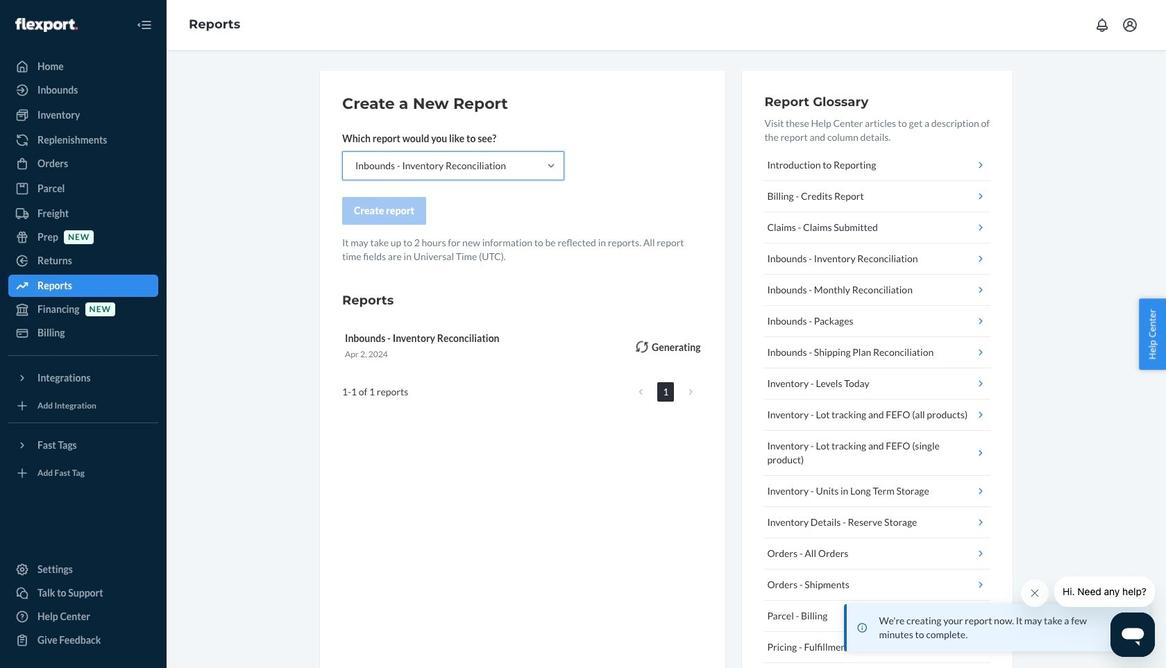 Task type: locate. For each thing, give the bounding box(es) containing it.
open notifications image
[[1095, 17, 1111, 33]]

close navigation image
[[136, 17, 153, 33]]



Task type: describe. For each thing, give the bounding box(es) containing it.
close toast image
[[1126, 622, 1140, 635]]

chevron left image
[[639, 387, 643, 397]]

open account menu image
[[1122, 17, 1139, 33]]

chevron right image
[[689, 387, 693, 397]]

flexport logo image
[[15, 18, 78, 32]]



Task type: vqa. For each thing, say whether or not it's contained in the screenshot.
chevron left image
yes



